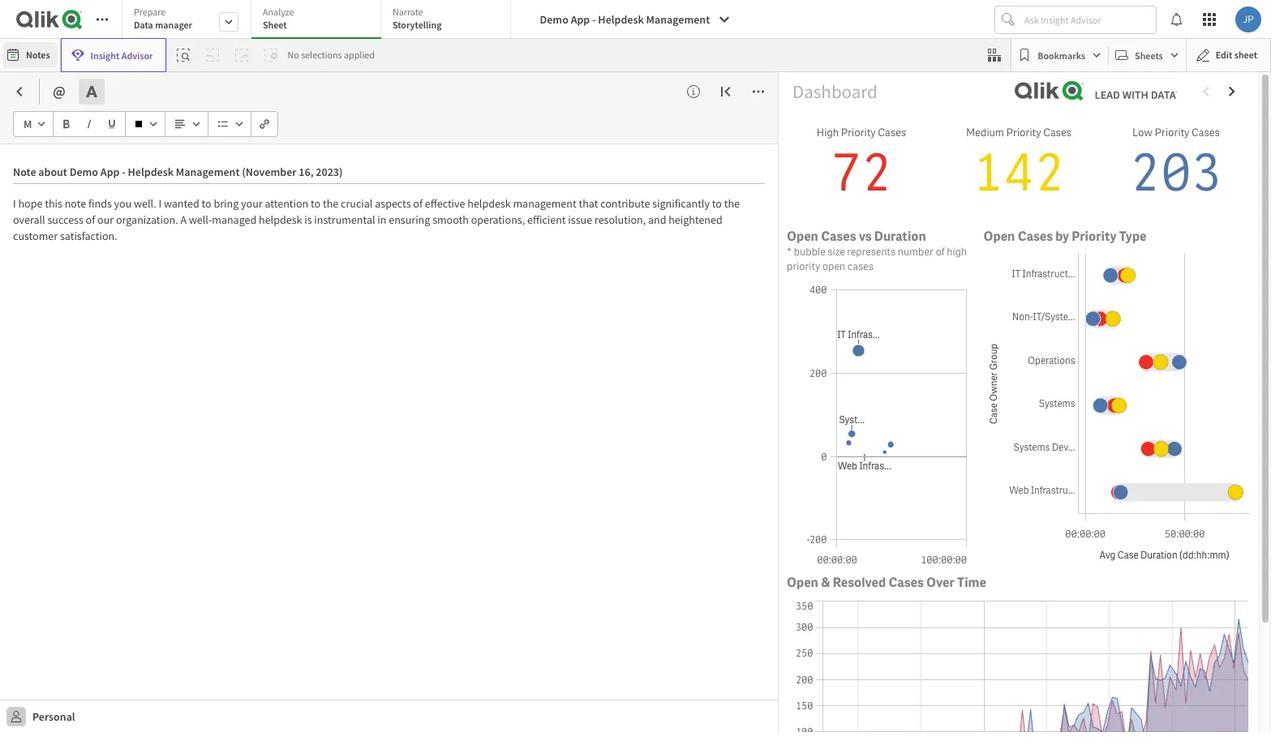 Task type: vqa. For each thing, say whether or not it's contained in the screenshot.
the smooth
yes



Task type: describe. For each thing, give the bounding box(es) containing it.
open cases by priority type
[[984, 228, 1147, 245]]

notes
[[26, 49, 50, 61]]

success
[[47, 213, 83, 227]]

resolution,
[[595, 213, 646, 227]]

is
[[304, 213, 312, 227]]

no selections applied
[[288, 49, 375, 61]]

cases
[[848, 259, 874, 273]]

1 i from the left
[[13, 196, 16, 211]]

heightened
[[669, 213, 723, 227]]

203
[[1130, 139, 1223, 207]]

that
[[579, 196, 598, 211]]

management
[[646, 12, 710, 27]]

of inside the open cases vs duration * bubble size represents number of high priority open cases
[[936, 245, 945, 258]]

Note Body text field
[[13, 184, 765, 597]]

application containing 72
[[0, 0, 1272, 733]]

this
[[45, 196, 62, 211]]

finds
[[88, 196, 112, 211]]

efficient
[[527, 213, 566, 227]]

m
[[24, 117, 32, 131]]

0 horizontal spatial helpdesk
[[259, 213, 302, 227]]

1 the from the left
[[323, 196, 339, 211]]

low priority cases 203
[[1130, 126, 1223, 207]]

high priority cases 72
[[817, 126, 907, 207]]

by
[[1056, 228, 1070, 245]]

time
[[958, 575, 987, 592]]

bold image
[[62, 119, 71, 129]]

cases inside low priority cases 203
[[1192, 126, 1220, 139]]

open cases vs duration * bubble size represents number of high priority open cases
[[787, 228, 967, 273]]

analyze
[[263, 6, 294, 18]]

sheet
[[263, 19, 287, 31]]

sheets
[[1135, 49, 1163, 61]]

prepare data manager
[[134, 6, 192, 31]]

james peterson image
[[1236, 6, 1262, 32]]

our
[[97, 213, 114, 227]]

significantly
[[653, 196, 710, 211]]

edit
[[1216, 49, 1233, 61]]

managed
[[212, 213, 257, 227]]

bring
[[214, 196, 239, 211]]

@
[[53, 82, 66, 101]]

helpdesk
[[598, 12, 644, 27]]

hope
[[18, 196, 43, 211]]

well.
[[134, 196, 156, 211]]

overall
[[13, 213, 45, 227]]

bookmarks button
[[1015, 42, 1105, 68]]

aspects
[[375, 196, 411, 211]]

@ button
[[46, 79, 72, 105]]

open for open cases vs duration * bubble size represents number of high priority open cases
[[787, 228, 819, 245]]

toggle formatting image
[[85, 85, 98, 98]]

open for open cases by priority type
[[984, 228, 1015, 245]]

low
[[1133, 126, 1153, 139]]

open for open & resolved cases over time
[[787, 575, 819, 592]]

high
[[817, 126, 839, 139]]

tab list containing prepare
[[122, 0, 517, 41]]

toggle formatting element
[[79, 79, 111, 105]]

narrate storytelling
[[393, 6, 442, 31]]

insight advisor
[[91, 49, 153, 61]]

note
[[65, 196, 86, 211]]

Note title text field
[[13, 157, 765, 184]]

edit sheet
[[1216, 49, 1258, 61]]

3 to from the left
[[712, 196, 722, 211]]

2 to from the left
[[311, 196, 321, 211]]

contribute
[[601, 196, 650, 211]]

&
[[821, 575, 831, 592]]

no
[[288, 49, 299, 61]]

demo app - helpdesk management button
[[530, 6, 741, 32]]

open
[[823, 259, 846, 273]]

1 horizontal spatial of
[[413, 196, 423, 211]]

priority for 203
[[1155, 126, 1190, 139]]

organization.
[[116, 213, 178, 227]]

insert link image
[[260, 119, 269, 129]]

bubble
[[794, 245, 826, 258]]

demo
[[540, 12, 569, 27]]

1 to from the left
[[202, 196, 212, 211]]

notes button
[[3, 42, 56, 68]]

demo app - helpdesk management
[[540, 12, 710, 27]]

cases inside high priority cases 72
[[878, 126, 907, 139]]

storytelling
[[393, 19, 442, 31]]

italic image
[[84, 119, 94, 129]]

vs
[[859, 228, 872, 245]]

analyze sheet
[[263, 6, 294, 31]]

management
[[513, 196, 577, 211]]

back image
[[13, 85, 26, 98]]

personal
[[32, 710, 75, 724]]

1 vertical spatial of
[[86, 213, 95, 227]]



Task type: locate. For each thing, give the bounding box(es) containing it.
high
[[947, 245, 967, 258]]

helpdesk down attention
[[259, 213, 302, 227]]

0 vertical spatial helpdesk
[[468, 196, 511, 211]]

medium
[[966, 126, 1005, 139]]

72
[[831, 139, 893, 207]]

smooth
[[433, 213, 469, 227]]

size
[[828, 245, 845, 258]]

well-
[[189, 213, 212, 227]]

insight advisor button
[[61, 38, 167, 72]]

a
[[180, 213, 187, 227]]

applied
[[344, 49, 375, 61]]

of left our
[[86, 213, 95, 227]]

and
[[648, 213, 667, 227]]

ensuring
[[389, 213, 430, 227]]

attention
[[265, 196, 309, 211]]

underline image
[[107, 119, 117, 129]]

manager
[[155, 19, 192, 31]]

helpdesk up operations,
[[468, 196, 511, 211]]

*
[[787, 245, 792, 258]]

open inside the open cases vs duration * bubble size represents number of high priority open cases
[[787, 228, 819, 245]]

sheet
[[1235, 49, 1258, 61]]

data
[[134, 19, 153, 31]]

priority inside low priority cases 203
[[1155, 126, 1190, 139]]

effective
[[425, 196, 465, 211]]

advisor
[[121, 49, 153, 61]]

2 the from the left
[[724, 196, 740, 211]]

priority right "medium"
[[1007, 126, 1042, 139]]

of up the ensuring
[[413, 196, 423, 211]]

app
[[571, 12, 590, 27]]

cases inside medium priority cases 142
[[1044, 126, 1072, 139]]

selections
[[301, 49, 342, 61]]

cases left 'vs'
[[821, 228, 856, 245]]

0 horizontal spatial i
[[13, 196, 16, 211]]

0 vertical spatial of
[[413, 196, 423, 211]]

1 horizontal spatial to
[[311, 196, 321, 211]]

open up priority
[[787, 228, 819, 245]]

selections tool image
[[989, 49, 1002, 62]]

open & resolved cases over time
[[787, 575, 987, 592]]

open right high
[[984, 228, 1015, 245]]

cases right high
[[878, 126, 907, 139]]

medium priority cases 142
[[966, 126, 1072, 207]]

resolved
[[833, 575, 886, 592]]

2 horizontal spatial of
[[936, 245, 945, 258]]

to up is
[[311, 196, 321, 211]]

to up well-
[[202, 196, 212, 211]]

1 vertical spatial helpdesk
[[259, 213, 302, 227]]

2 vertical spatial of
[[936, 245, 945, 258]]

2 horizontal spatial to
[[712, 196, 722, 211]]

collapse image
[[720, 85, 733, 98]]

your
[[241, 196, 263, 211]]

over
[[927, 575, 955, 592]]

0 horizontal spatial the
[[323, 196, 339, 211]]

142
[[973, 139, 1065, 207]]

i left "hope"
[[13, 196, 16, 211]]

narrate
[[393, 6, 423, 18]]

cases inside the open cases vs duration * bubble size represents number of high priority open cases
[[821, 228, 856, 245]]

to
[[202, 196, 212, 211], [311, 196, 321, 211], [712, 196, 722, 211]]

details image
[[687, 85, 700, 98]]

0 horizontal spatial to
[[202, 196, 212, 211]]

bookmarks
[[1038, 49, 1086, 61]]

1 horizontal spatial the
[[724, 196, 740, 211]]

open left &
[[787, 575, 819, 592]]

priority right by
[[1072, 228, 1117, 245]]

cases left over
[[889, 575, 924, 592]]

2 i from the left
[[159, 196, 162, 211]]

customer
[[13, 229, 58, 243]]

instrumental
[[314, 213, 375, 227]]

insight
[[91, 49, 120, 61]]

priority right high
[[841, 126, 876, 139]]

of left high
[[936, 245, 945, 258]]

prepare
[[134, 6, 166, 18]]

the right the significantly
[[724, 196, 740, 211]]

priority
[[841, 126, 876, 139], [1007, 126, 1042, 139], [1155, 126, 1190, 139], [1072, 228, 1117, 245]]

priority inside high priority cases 72
[[841, 126, 876, 139]]

type
[[1120, 228, 1147, 245]]

cases left by
[[1018, 228, 1053, 245]]

you
[[114, 196, 132, 211]]

-
[[592, 12, 596, 27]]

cases right "medium"
[[1044, 126, 1072, 139]]

represents
[[847, 245, 896, 258]]

application
[[0, 0, 1272, 733]]

priority for 142
[[1007, 126, 1042, 139]]

wanted
[[164, 196, 199, 211]]

1 horizontal spatial helpdesk
[[468, 196, 511, 211]]

crucial
[[341, 196, 373, 211]]

tab list
[[122, 0, 517, 41]]

cases
[[878, 126, 907, 139], [1044, 126, 1072, 139], [1192, 126, 1220, 139], [821, 228, 856, 245], [1018, 228, 1053, 245], [889, 575, 924, 592]]

edit sheet button
[[1186, 38, 1272, 72]]

cases right low at the right
[[1192, 126, 1220, 139]]

priority for 72
[[841, 126, 876, 139]]

of
[[413, 196, 423, 211], [86, 213, 95, 227], [936, 245, 945, 258]]

priority right low at the right
[[1155, 126, 1190, 139]]

smart search image
[[177, 49, 190, 62]]

1 horizontal spatial i
[[159, 196, 162, 211]]

to up heightened
[[712, 196, 722, 211]]

helpdesk
[[468, 196, 511, 211], [259, 213, 302, 227]]

next sheet: performance image
[[1226, 85, 1239, 98]]

priority inside medium priority cases 142
[[1007, 126, 1042, 139]]

0 horizontal spatial of
[[86, 213, 95, 227]]

duration
[[874, 228, 927, 245]]

priority
[[787, 259, 821, 273]]

i hope this note finds you well. i wanted to bring your attention to the crucial aspects of effective helpdesk management that contribute significantly to the overall success of our organization. a well-managed helpdesk is instrumental in ensuring smooth operations, efficient issue resolution, and heightened customer satisfaction.
[[13, 196, 742, 243]]

operations,
[[471, 213, 525, 227]]

issue
[[568, 213, 592, 227]]

i
[[13, 196, 16, 211], [159, 196, 162, 211]]

i right well.
[[159, 196, 162, 211]]

sheets button
[[1113, 42, 1183, 68]]

m button
[[17, 111, 49, 137]]

the up instrumental
[[323, 196, 339, 211]]

satisfaction.
[[60, 229, 117, 243]]

Ask Insight Advisor text field
[[1022, 6, 1156, 33]]



